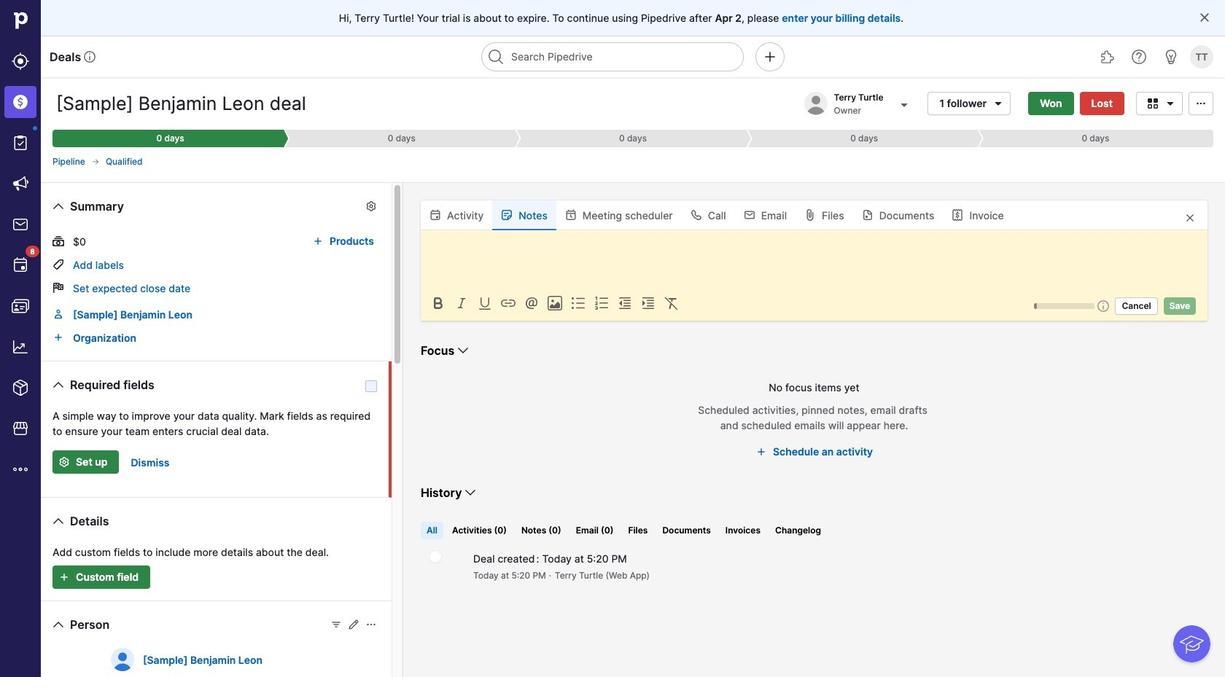 Task type: vqa. For each thing, say whether or not it's contained in the screenshot.
"marketplace" image
yes



Task type: locate. For each thing, give the bounding box(es) containing it.
0 vertical spatial color primary inverted image
[[55, 456, 73, 468]]

menu item
[[0, 82, 41, 123]]

1 color secondary image from the left
[[430, 295, 447, 312]]

2 color primary inverted image from the top
[[55, 572, 73, 583]]

quick add image
[[761, 48, 779, 66]]

4 color secondary image from the left
[[546, 295, 564, 312]]

menu
[[0, 0, 41, 677]]

sales assistant image
[[1162, 48, 1180, 66]]

1 vertical spatial color primary inverted image
[[55, 572, 73, 583]]

leads image
[[12, 53, 29, 70]]

marketplace image
[[12, 420, 29, 438]]

deals image
[[12, 93, 29, 111]]

0 vertical spatial color link image
[[53, 308, 64, 320]]

home image
[[9, 9, 31, 31]]

sales inbox image
[[12, 216, 29, 233]]

color primary image
[[1199, 12, 1211, 23], [1162, 97, 1179, 109], [1192, 97, 1210, 109], [91, 158, 100, 166], [50, 198, 67, 215], [501, 209, 513, 221], [690, 209, 702, 221], [862, 209, 873, 221], [1181, 212, 1199, 224], [53, 236, 64, 247], [309, 236, 327, 247], [53, 259, 64, 271], [462, 484, 479, 502], [348, 619, 360, 631], [365, 619, 377, 631]]

insights image
[[12, 338, 29, 356]]

color link image right insights icon
[[53, 332, 64, 343]]

1 color primary inverted image from the top
[[55, 456, 73, 468]]

6 color secondary image from the left
[[640, 295, 657, 312]]

color link image
[[53, 308, 64, 320], [53, 332, 64, 343]]

color primary image
[[990, 97, 1007, 109], [1144, 97, 1162, 109], [365, 201, 377, 212], [430, 209, 441, 221], [565, 209, 577, 221], [744, 209, 755, 221], [804, 209, 816, 221], [952, 209, 964, 221], [53, 282, 64, 294], [454, 342, 472, 360], [50, 376, 67, 394], [753, 446, 770, 458], [50, 513, 67, 530], [50, 616, 67, 634], [330, 619, 342, 631]]

5 color secondary image from the left
[[616, 295, 634, 312]]

more image
[[12, 461, 29, 478]]

color secondary image
[[430, 295, 447, 312], [453, 295, 470, 312], [476, 295, 494, 312], [546, 295, 564, 312], [616, 295, 634, 312], [640, 295, 657, 312]]

color link image right contacts image
[[53, 308, 64, 320]]

info image
[[84, 51, 96, 63]]

color secondary image
[[500, 295, 517, 312], [523, 295, 540, 312], [570, 295, 587, 312], [593, 295, 610, 312], [663, 295, 680, 312], [430, 551, 441, 563]]

color primary inverted image
[[55, 456, 73, 468], [55, 572, 73, 583]]

products image
[[12, 379, 29, 397]]

knowledge center bot, also known as kc bot is an onboarding assistant that allows you to see the list of onboarding items in one place for quick and easy reference. this improves your in-app experience. image
[[1174, 626, 1211, 663]]

1 vertical spatial color link image
[[53, 332, 64, 343]]



Task type: describe. For each thing, give the bounding box(es) containing it.
color undefined image
[[12, 134, 29, 152]]

color muted image
[[1098, 300, 1109, 312]]

2 color secondary image from the left
[[453, 295, 470, 312]]

quick help image
[[1130, 48, 1148, 66]]

[Sample] Benjamin Leon deal text field
[[53, 89, 341, 118]]

1 color link image from the top
[[53, 308, 64, 320]]

2 color link image from the top
[[53, 332, 64, 343]]

3 color secondary image from the left
[[476, 295, 494, 312]]

contacts image
[[12, 298, 29, 315]]

transfer ownership image
[[895, 96, 913, 113]]

color undefined image
[[12, 257, 29, 274]]

campaigns image
[[12, 175, 29, 193]]

Search Pipedrive field
[[481, 42, 744, 71]]



